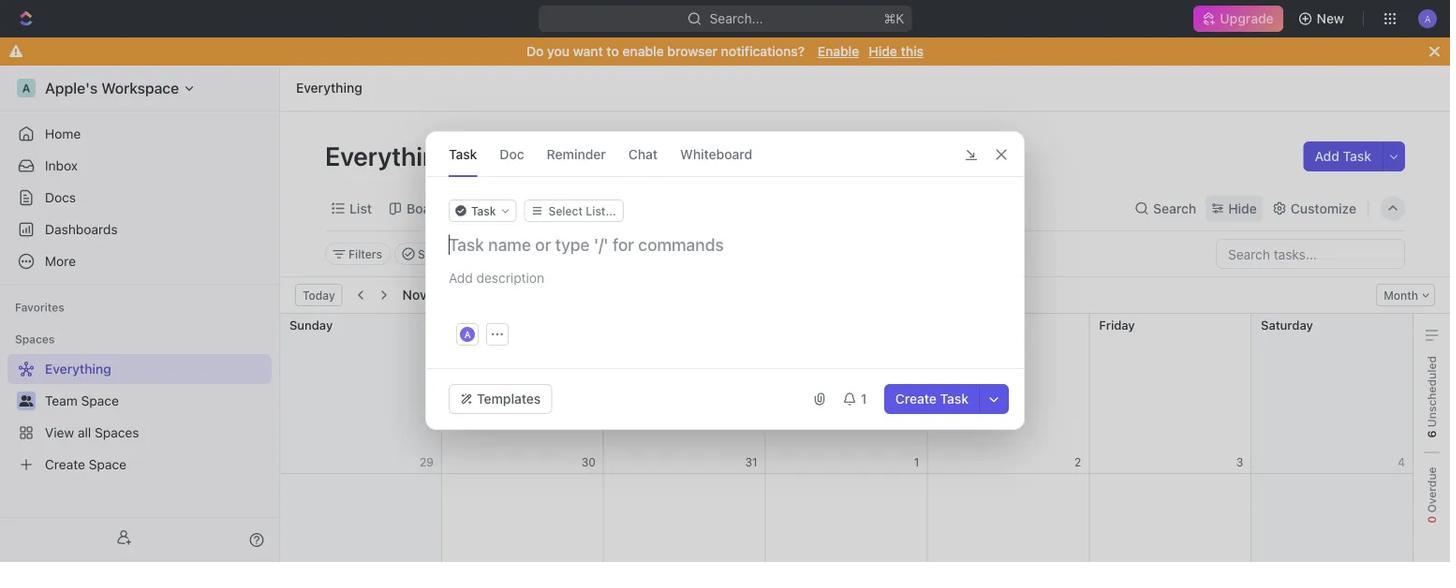 Task type: locate. For each thing, give the bounding box(es) containing it.
notifications?
[[721, 44, 805, 59]]

upgrade link
[[1194, 6, 1283, 32]]

hide down the calendar
[[518, 247, 543, 260]]

show
[[418, 247, 448, 260]]

unscheduled
[[1425, 356, 1439, 430]]

sunday
[[289, 318, 333, 332]]

task
[[449, 146, 477, 162], [1343, 148, 1372, 164], [471, 204, 496, 217], [940, 391, 969, 407]]

closed
[[451, 247, 486, 260]]

1 vertical spatial hide
[[1228, 200, 1257, 216]]

grid containing sunday
[[279, 314, 1414, 562]]

show closed
[[418, 247, 486, 260]]

task inside 'button'
[[940, 391, 969, 407]]

mind map
[[568, 200, 629, 216]]

task right the add
[[1343, 148, 1372, 164]]

dialog
[[425, 131, 1025, 430]]

hide left this
[[869, 44, 897, 59]]

templates button
[[449, 384, 552, 414]]

whiteboard button
[[680, 132, 753, 176]]

everything
[[296, 80, 362, 96], [325, 140, 459, 171]]

row
[[280, 314, 1414, 474], [280, 474, 1414, 562]]

search
[[1153, 200, 1197, 216]]

sidebar navigation
[[0, 66, 280, 562]]

1 button
[[835, 384, 877, 414]]

docs
[[45, 190, 76, 205]]

⌘k
[[884, 11, 904, 26]]

spaces
[[15, 333, 55, 346]]

a
[[464, 329, 471, 340]]

favorites
[[15, 301, 64, 314]]

mind
[[568, 200, 599, 216]]

calendar link
[[474, 195, 534, 222]]

task right create
[[940, 391, 969, 407]]

hide button
[[511, 243, 551, 265]]

0
[[1425, 516, 1439, 524]]

task up the closed
[[471, 204, 496, 217]]

enable
[[818, 44, 859, 59]]

to
[[607, 44, 619, 59]]

customize button
[[1267, 195, 1362, 222]]

list
[[349, 200, 372, 216]]

tree
[[7, 354, 272, 480]]

tree inside sidebar navigation
[[7, 354, 272, 480]]

saturday
[[1261, 318, 1313, 332]]

add task
[[1315, 148, 1372, 164]]

do you want to enable browser notifications? enable hide this
[[527, 44, 924, 59]]

new button
[[1291, 4, 1356, 34]]

home link
[[7, 119, 272, 149]]

create
[[895, 391, 937, 407]]

reminder
[[547, 146, 606, 162]]

search button
[[1129, 195, 1202, 222]]

1 vertical spatial everything
[[325, 140, 459, 171]]

search...
[[710, 11, 763, 26]]

hide button
[[1206, 195, 1263, 222]]

task button
[[449, 132, 477, 176]]

dashboards
[[45, 222, 118, 237]]

grid
[[279, 314, 1414, 562]]

a button
[[458, 325, 477, 344]]

2 horizontal spatial hide
[[1228, 200, 1257, 216]]

0 horizontal spatial hide
[[518, 247, 543, 260]]

select list...
[[549, 204, 616, 217]]

1 row from the top
[[280, 314, 1414, 474]]

reminder button
[[547, 132, 606, 176]]

1 horizontal spatial hide
[[869, 44, 897, 59]]

upgrade
[[1220, 11, 1274, 26]]

today
[[303, 289, 335, 302]]

inbox
[[45, 158, 78, 173]]

hide right search
[[1228, 200, 1257, 216]]

task inside button
[[1343, 148, 1372, 164]]

chat
[[628, 146, 658, 162]]

2 row from the top
[[280, 474, 1414, 562]]

docs link
[[7, 183, 272, 213]]

select
[[549, 204, 583, 217]]

2 vertical spatial hide
[[518, 247, 543, 260]]

mind map link
[[565, 195, 629, 222]]

show closed button
[[394, 243, 495, 265]]

hide
[[869, 44, 897, 59], [1228, 200, 1257, 216], [518, 247, 543, 260]]

create task button
[[884, 384, 980, 414]]



Task type: vqa. For each thing, say whether or not it's contained in the screenshot.
tab list
no



Task type: describe. For each thing, give the bounding box(es) containing it.
dialog containing task
[[425, 131, 1025, 430]]

enable
[[623, 44, 664, 59]]

hide inside dropdown button
[[1228, 200, 1257, 216]]

Search tasks... text field
[[1217, 240, 1404, 268]]

overdue
[[1425, 467, 1439, 516]]

today button
[[295, 284, 343, 306]]

favorites button
[[7, 296, 72, 319]]

task left doc
[[449, 146, 477, 162]]

whiteboard
[[680, 146, 753, 162]]

chat button
[[628, 132, 658, 176]]

home
[[45, 126, 81, 141]]

hide inside button
[[518, 247, 543, 260]]

dashboards link
[[7, 215, 272, 245]]

add task button
[[1304, 141, 1383, 171]]

new
[[1317, 11, 1344, 26]]

doc button
[[500, 132, 524, 176]]

doc
[[500, 146, 524, 162]]

map
[[602, 200, 629, 216]]

task button
[[449, 200, 517, 222]]

friday
[[1099, 318, 1135, 332]]

0 vertical spatial hide
[[869, 44, 897, 59]]

add
[[1315, 148, 1340, 164]]

1 button
[[835, 384, 877, 414]]

calendar
[[478, 200, 534, 216]]

monday
[[451, 318, 498, 332]]

list...
[[586, 204, 616, 217]]

want
[[573, 44, 603, 59]]

everything link
[[291, 77, 367, 99]]

list link
[[346, 195, 372, 222]]

customize
[[1291, 200, 1357, 216]]

select list... button
[[524, 200, 624, 222]]

templates
[[477, 391, 541, 407]]

browser
[[667, 44, 718, 59]]

task inside dropdown button
[[471, 204, 496, 217]]

Task name or type '/' for commands text field
[[449, 233, 1005, 256]]

create task
[[895, 391, 969, 407]]

this
[[901, 44, 924, 59]]

board
[[407, 200, 443, 216]]

6
[[1425, 430, 1439, 438]]

inbox link
[[7, 151, 272, 181]]

do
[[527, 44, 544, 59]]

1
[[861, 391, 867, 407]]

board link
[[403, 195, 443, 222]]

you
[[547, 44, 570, 59]]

0 vertical spatial everything
[[296, 80, 362, 96]]



